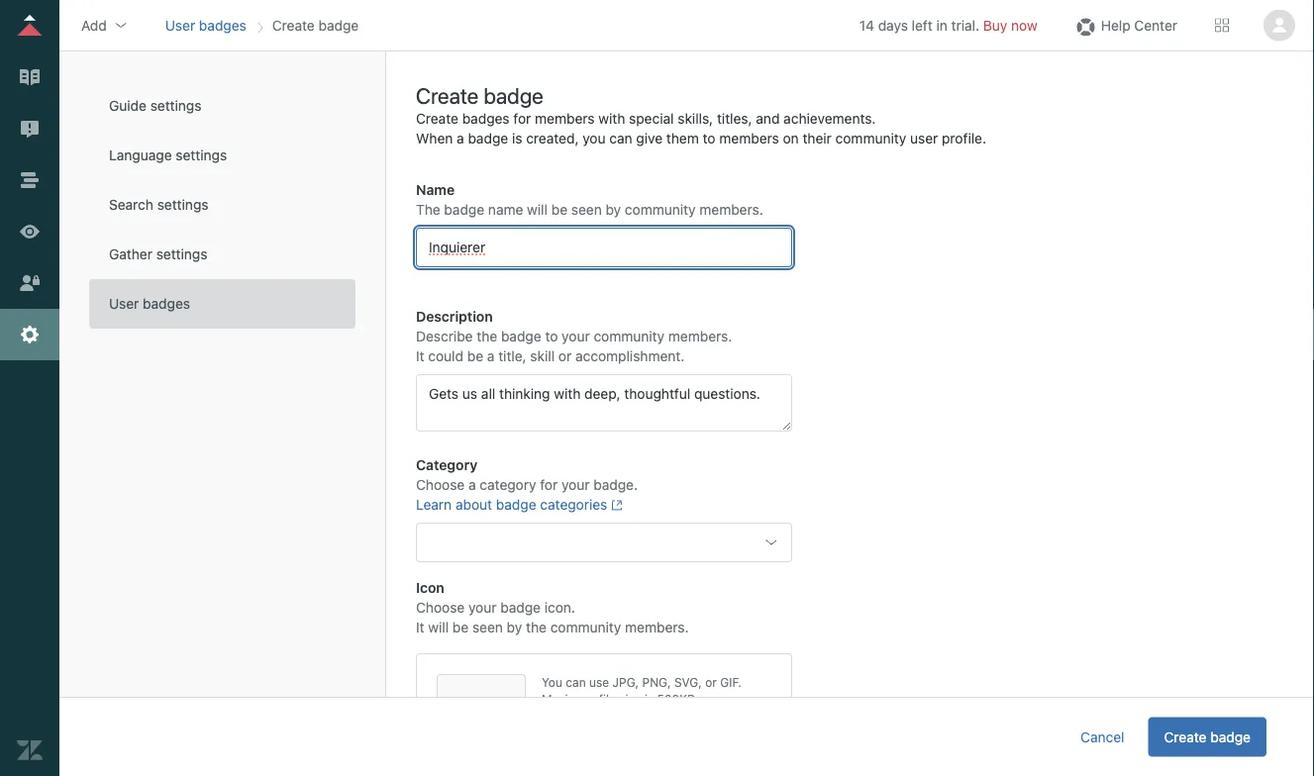 Task type: locate. For each thing, give the bounding box(es) containing it.
choose inside the "icon choose your badge icon. it will be seen by the community members."
[[416, 600, 465, 616]]

badges up name on the top left of page
[[462, 110, 510, 127]]

user down gather
[[109, 296, 139, 312]]

the down icon.
[[526, 620, 547, 636]]

members. down create badges for members with special skills, titles, and achievements. when a badge is created, you can give them to members on their community user profile.
[[700, 202, 764, 218]]

be
[[552, 202, 568, 218], [467, 348, 483, 365], [453, 620, 469, 636]]

settings right search
[[157, 197, 209, 213]]

a inside create badges for members with special skills, titles, and achievements. when a badge is created, you can give them to members on their community user profile.
[[457, 130, 464, 147]]

gif.
[[720, 676, 742, 690]]

0 vertical spatial badges
[[199, 17, 246, 33]]

will
[[527, 202, 548, 218], [428, 620, 449, 636]]

can inside create badges for members with special skills, titles, and achievements. when a badge is created, you can give them to members on their community user profile.
[[610, 130, 633, 147]]

it down icon
[[416, 620, 425, 636]]

seen inside the "icon choose your badge icon. it will be seen by the community members."
[[472, 620, 503, 636]]

1 vertical spatial the
[[526, 620, 547, 636]]

it
[[416, 348, 425, 365], [416, 620, 425, 636]]

your left icon.
[[469, 600, 497, 616]]

the down description
[[477, 328, 497, 345]]

1 vertical spatial by
[[507, 620, 522, 636]]

user
[[910, 130, 938, 147]]

for up the categories
[[540, 477, 558, 493]]

for
[[514, 110, 531, 127], [540, 477, 558, 493]]

navigation containing user badges
[[161, 10, 363, 40]]

1 horizontal spatial to
[[703, 130, 716, 147]]

search settings link
[[89, 180, 356, 230]]

0 vertical spatial seen
[[571, 202, 602, 218]]

0 horizontal spatial create badge
[[272, 17, 359, 33]]

2 choose from the top
[[416, 600, 465, 616]]

could
[[428, 348, 464, 365]]

2 horizontal spatial create badge
[[1165, 729, 1251, 745]]

png,
[[642, 676, 671, 690]]

settings
[[150, 98, 202, 114], [176, 147, 227, 163], [157, 197, 209, 213], [156, 246, 208, 263]]

or left gif.
[[705, 676, 717, 690]]

settings for guide settings
[[150, 98, 202, 114]]

user badges link up guide settings 'link'
[[165, 17, 246, 33]]

badges up guide settings 'link'
[[199, 17, 246, 33]]

1 horizontal spatial a
[[469, 477, 476, 493]]

1 it from the top
[[416, 348, 425, 365]]

0 vertical spatial choose
[[416, 477, 465, 493]]

badges down gather settings
[[143, 296, 190, 312]]

will inside name the badge name will be seen by community members.
[[527, 202, 548, 218]]

description describe the badge to your community members. it could be a title, skill or accomplishment.
[[416, 309, 732, 365]]

a right 'when'
[[457, 130, 464, 147]]

0 vertical spatial to
[[703, 130, 716, 147]]

1 horizontal spatial badges
[[199, 17, 246, 33]]

user
[[165, 17, 195, 33], [109, 296, 139, 312]]

0 vertical spatial can
[[610, 130, 633, 147]]

arrange content image
[[17, 167, 43, 193]]

choose down category
[[416, 477, 465, 493]]

manage articles image
[[17, 64, 43, 90]]

0 vertical spatial user
[[165, 17, 195, 33]]

user badges down gather settings
[[109, 296, 190, 312]]

0 horizontal spatial badges
[[143, 296, 190, 312]]

describe
[[416, 328, 473, 345]]

2 horizontal spatial badges
[[462, 110, 510, 127]]

0 vertical spatial the
[[477, 328, 497, 345]]

badge.
[[594, 477, 638, 493]]

it inside description describe the badge to your community members. it could be a title, skill or accomplishment.
[[416, 348, 425, 365]]

1 vertical spatial it
[[416, 620, 425, 636]]

14 days left in trial. buy now
[[860, 17, 1038, 33]]

user badges up guide settings 'link'
[[165, 17, 246, 33]]

0 horizontal spatial to
[[545, 328, 558, 345]]

0 vertical spatial by
[[606, 202, 621, 218]]

members. up accomplishment.
[[669, 328, 732, 345]]

badges inside navigation
[[199, 17, 246, 33]]

create
[[272, 17, 315, 33], [416, 82, 479, 108], [416, 110, 459, 127], [1165, 729, 1207, 745]]

2 vertical spatial create badge
[[1165, 729, 1251, 745]]

badge
[[319, 17, 359, 33], [484, 82, 544, 108], [468, 130, 508, 147], [444, 202, 485, 218], [501, 328, 542, 345], [496, 497, 537, 513], [501, 600, 541, 616], [1211, 729, 1251, 745]]

will right name on the top left of page
[[527, 202, 548, 218]]

language settings
[[109, 147, 227, 163]]

or right 'skill'
[[559, 348, 572, 365]]

0 horizontal spatial will
[[428, 620, 449, 636]]

or
[[559, 348, 572, 365], [705, 676, 717, 690]]

1 horizontal spatial seen
[[571, 202, 602, 218]]

your up the categories
[[562, 477, 590, 493]]

2 vertical spatial badges
[[143, 296, 190, 312]]

1 horizontal spatial the
[[526, 620, 547, 636]]

guide settings link
[[89, 81, 356, 131]]

user inside navigation
[[165, 17, 195, 33]]

the inside the "icon choose your badge icon. it will be seen by the community members."
[[526, 620, 547, 636]]

0 vertical spatial a
[[457, 130, 464, 147]]

is
[[512, 130, 523, 147], [645, 693, 654, 707]]

1 vertical spatial is
[[645, 693, 654, 707]]

is left created,
[[512, 130, 523, 147]]

description
[[416, 309, 493, 325]]

2 vertical spatial members.
[[625, 620, 689, 636]]

a inside description describe the badge to your community members. it could be a title, skill or accomplishment.
[[487, 348, 495, 365]]

can up maximum
[[566, 676, 586, 690]]

0 horizontal spatial for
[[514, 110, 531, 127]]

to down skills,
[[703, 130, 716, 147]]

community up 'name' field
[[625, 202, 696, 218]]

members
[[535, 110, 595, 127], [720, 130, 779, 147]]

0 vertical spatial it
[[416, 348, 425, 365]]

you
[[583, 130, 606, 147]]

badges
[[199, 17, 246, 33], [462, 110, 510, 127], [143, 296, 190, 312]]

0 horizontal spatial the
[[477, 328, 497, 345]]

user badges link down gather settings
[[89, 279, 356, 329]]

2 horizontal spatial a
[[487, 348, 495, 365]]

search settings
[[109, 197, 209, 213]]

community inside description describe the badge to your community members. it could be a title, skill or accomplishment.
[[594, 328, 665, 345]]

can
[[610, 130, 633, 147], [566, 676, 586, 690]]

left
[[912, 17, 933, 33]]

navigation
[[161, 10, 363, 40]]

choose down icon
[[416, 600, 465, 616]]

2 it from the top
[[416, 620, 425, 636]]

a up about
[[469, 477, 476, 493]]

cancel
[[1081, 729, 1125, 745]]

0 vertical spatial members.
[[700, 202, 764, 218]]

now
[[1012, 17, 1038, 33]]

for inside the "category choose a category for your badge."
[[540, 477, 558, 493]]

user badges link
[[165, 17, 246, 33], [89, 279, 356, 329]]

1 vertical spatial user
[[109, 296, 139, 312]]

0 horizontal spatial members
[[535, 110, 595, 127]]

you can use jpg, png, svg, or gif. maximum file size is 500kb.
[[542, 676, 742, 707]]

for inside create badges for members with special skills, titles, and achievements. when a badge is created, you can give them to members on their community user profile.
[[514, 110, 531, 127]]

a left title, on the left top of page
[[487, 348, 495, 365]]

will inside the "icon choose your badge icon. it will be seen by the community members."
[[428, 620, 449, 636]]

0 vertical spatial create badge
[[272, 17, 359, 33]]

2 vertical spatial be
[[453, 620, 469, 636]]

0 vertical spatial is
[[512, 130, 523, 147]]

use
[[589, 676, 609, 690]]

svg,
[[675, 676, 702, 690]]

settings right guide
[[150, 98, 202, 114]]

them
[[667, 130, 699, 147]]

profile.
[[942, 130, 987, 147]]

settings for language settings
[[176, 147, 227, 163]]

1 horizontal spatial can
[[610, 130, 633, 147]]

categories
[[540, 497, 608, 513]]

community
[[836, 130, 907, 147], [625, 202, 696, 218], [594, 328, 665, 345], [551, 620, 621, 636]]

to up 'skill'
[[545, 328, 558, 345]]

learn
[[416, 497, 452, 513]]

1 vertical spatial can
[[566, 676, 586, 690]]

create inside create badges for members with special skills, titles, and achievements. when a badge is created, you can give them to members on their community user profile.
[[416, 110, 459, 127]]

it inside the "icon choose your badge icon. it will be seen by the community members."
[[416, 620, 425, 636]]

titles,
[[717, 110, 752, 127]]

by
[[606, 202, 621, 218], [507, 620, 522, 636]]

be inside name the badge name will be seen by community members.
[[552, 202, 568, 218]]

to
[[703, 130, 716, 147], [545, 328, 558, 345]]

0 vertical spatial be
[[552, 202, 568, 218]]

for up created,
[[514, 110, 531, 127]]

1 vertical spatial badges
[[462, 110, 510, 127]]

can down with at the left
[[610, 130, 633, 147]]

0 vertical spatial or
[[559, 348, 572, 365]]

0 vertical spatial will
[[527, 202, 548, 218]]

your up accomplishment.
[[562, 328, 590, 345]]

0 horizontal spatial by
[[507, 620, 522, 636]]

1 vertical spatial for
[[540, 477, 558, 493]]

0 horizontal spatial seen
[[472, 620, 503, 636]]

2 vertical spatial a
[[469, 477, 476, 493]]

settings right gather
[[156, 246, 208, 263]]

Name field
[[416, 228, 792, 267]]

seen
[[571, 202, 602, 218], [472, 620, 503, 636]]

user right add dropdown button
[[165, 17, 195, 33]]

0 horizontal spatial a
[[457, 130, 464, 147]]

1 vertical spatial user badges
[[109, 296, 190, 312]]

user badges
[[165, 17, 246, 33], [109, 296, 190, 312]]

your inside the "category choose a category for your badge."
[[562, 477, 590, 493]]

1 vertical spatial user badges link
[[89, 279, 356, 329]]

0 vertical spatial your
[[562, 328, 590, 345]]

1 horizontal spatial will
[[527, 202, 548, 218]]

choose
[[416, 477, 465, 493], [416, 600, 465, 616]]

help
[[1101, 17, 1131, 33]]

members. inside name the badge name will be seen by community members.
[[700, 202, 764, 218]]

center
[[1135, 17, 1178, 33]]

2 vertical spatial your
[[469, 600, 497, 616]]

community down icon.
[[551, 620, 621, 636]]

1 horizontal spatial members
[[720, 130, 779, 147]]

icon.
[[545, 600, 575, 616]]

0 horizontal spatial can
[[566, 676, 586, 690]]

it left could
[[416, 348, 425, 365]]

a for be
[[487, 348, 495, 365]]

1 vertical spatial your
[[562, 477, 590, 493]]

1 horizontal spatial is
[[645, 693, 654, 707]]

to inside description describe the badge to your community members. it could be a title, skill or accomplishment.
[[545, 328, 558, 345]]

members down titles,
[[720, 130, 779, 147]]

size
[[619, 693, 642, 707]]

or inside description describe the badge to your community members. it could be a title, skill or accomplishment.
[[559, 348, 572, 365]]

badge inside the "icon choose your badge icon. it will be seen by the community members."
[[501, 600, 541, 616]]

title,
[[498, 348, 527, 365]]

0 vertical spatial for
[[514, 110, 531, 127]]

is inside the you can use jpg, png, svg, or gif. maximum file size is 500kb.
[[645, 693, 654, 707]]

cancel button
[[1065, 718, 1141, 757]]

1 vertical spatial choose
[[416, 600, 465, 616]]

by inside name the badge name will be seen by community members.
[[606, 202, 621, 218]]

members up created,
[[535, 110, 595, 127]]

1 choose from the top
[[416, 477, 465, 493]]

and
[[756, 110, 780, 127]]

name the badge name will be seen by community members.
[[416, 182, 764, 218]]

will down icon
[[428, 620, 449, 636]]

seen inside name the badge name will be seen by community members.
[[571, 202, 602, 218]]

your inside description describe the badge to your community members. it could be a title, skill or accomplishment.
[[562, 328, 590, 345]]

or inside the you can use jpg, png, svg, or gif. maximum file size is 500kb.
[[705, 676, 717, 690]]

members. up png,
[[625, 620, 689, 636]]

1 vertical spatial to
[[545, 328, 558, 345]]

1 vertical spatial will
[[428, 620, 449, 636]]

create badge
[[272, 17, 359, 33], [416, 82, 544, 108], [1165, 729, 1251, 745]]

0 horizontal spatial user
[[109, 296, 139, 312]]

1 vertical spatial a
[[487, 348, 495, 365]]

community inside create badges for members with special skills, titles, and achievements. when a badge is created, you can give them to members on their community user profile.
[[836, 130, 907, 147]]

be inside the "icon choose your badge icon. it will be seen by the community members."
[[453, 620, 469, 636]]

1 vertical spatial or
[[705, 676, 717, 690]]

choose inside the "category choose a category for your badge."
[[416, 477, 465, 493]]

members.
[[700, 202, 764, 218], [669, 328, 732, 345], [625, 620, 689, 636]]

can inside the you can use jpg, png, svg, or gif. maximum file size is 500kb.
[[566, 676, 586, 690]]

a
[[457, 130, 464, 147], [487, 348, 495, 365], [469, 477, 476, 493]]

a inside the "category choose a category for your badge."
[[469, 477, 476, 493]]

0 horizontal spatial is
[[512, 130, 523, 147]]

learn about badge categories
[[416, 497, 608, 513]]

500kb.
[[657, 693, 699, 707]]

settings inside "link"
[[176, 147, 227, 163]]

community up accomplishment.
[[594, 328, 665, 345]]

your
[[562, 328, 590, 345], [562, 477, 590, 493], [469, 600, 497, 616]]

0 horizontal spatial or
[[559, 348, 572, 365]]

is down png,
[[645, 693, 654, 707]]

about
[[456, 497, 492, 513]]

0 vertical spatial user badges link
[[165, 17, 246, 33]]

badge inside name the badge name will be seen by community members.
[[444, 202, 485, 218]]

1 vertical spatial members.
[[669, 328, 732, 345]]

Description text field
[[416, 374, 792, 432]]

by inside the "icon choose your badge icon. it will be seen by the community members."
[[507, 620, 522, 636]]

skills,
[[678, 110, 713, 127]]

category choose a category for your badge.
[[416, 457, 638, 493]]

gather
[[109, 246, 152, 263]]

1 vertical spatial members
[[720, 130, 779, 147]]

1 horizontal spatial or
[[705, 676, 717, 690]]

1 vertical spatial be
[[467, 348, 483, 365]]

buy
[[984, 17, 1008, 33]]

1 horizontal spatial by
[[606, 202, 621, 218]]

the
[[477, 328, 497, 345], [526, 620, 547, 636]]

members. inside description describe the badge to your community members. it could be a title, skill or accomplishment.
[[669, 328, 732, 345]]

zendesk products image
[[1215, 18, 1229, 32]]

1 vertical spatial create badge
[[416, 82, 544, 108]]

community down achievements.
[[836, 130, 907, 147]]

1 vertical spatial seen
[[472, 620, 503, 636]]

1 horizontal spatial user
[[165, 17, 195, 33]]

1 horizontal spatial for
[[540, 477, 558, 493]]

category
[[416, 457, 478, 474]]

settings down guide settings 'link'
[[176, 147, 227, 163]]



Task type: vqa. For each thing, say whether or not it's contained in the screenshot.
support.
no



Task type: describe. For each thing, give the bounding box(es) containing it.
settings for gather settings
[[156, 246, 208, 263]]

create badges for members with special skills, titles, and achievements. when a badge is created, you can give them to members on their community user profile.
[[416, 110, 987, 147]]

create inside button
[[1165, 729, 1207, 745]]

accomplishment.
[[576, 348, 685, 365]]

gather settings
[[109, 246, 208, 263]]

give
[[636, 130, 663, 147]]

(opens in a new tab) image
[[608, 500, 623, 511]]

help center button
[[1068, 10, 1184, 40]]

your inside the "icon choose your badge icon. it will be seen by the community members."
[[469, 600, 497, 616]]

community inside name the badge name will be seen by community members.
[[625, 202, 696, 218]]

in
[[937, 17, 948, 33]]

create badge inside button
[[1165, 729, 1251, 745]]

create badge button
[[1149, 718, 1267, 757]]

on
[[783, 130, 799, 147]]

maximum
[[542, 693, 596, 707]]

user permissions image
[[17, 270, 43, 296]]

language
[[109, 147, 172, 163]]

community inside the "icon choose your badge icon. it will be seen by the community members."
[[551, 620, 621, 636]]

0 vertical spatial user badges
[[165, 17, 246, 33]]

1 horizontal spatial create badge
[[416, 82, 544, 108]]

moderate content image
[[17, 116, 43, 142]]

your for for
[[562, 477, 590, 493]]

language settings link
[[89, 131, 356, 180]]

their
[[803, 130, 832, 147]]

skill
[[530, 348, 555, 365]]

badge inside button
[[1211, 729, 1251, 745]]

the
[[416, 202, 440, 218]]

days
[[878, 17, 908, 33]]

icon
[[416, 580, 445, 596]]

guide settings
[[109, 98, 202, 114]]

add button
[[75, 10, 134, 40]]

user badges link inside navigation
[[165, 17, 246, 33]]

to inside create badges for members with special skills, titles, and achievements. when a badge is created, you can give them to members on their community user profile.
[[703, 130, 716, 147]]

created,
[[526, 130, 579, 147]]

choose for category
[[416, 477, 465, 493]]

name
[[416, 182, 455, 198]]

with
[[599, 110, 625, 127]]

guide
[[109, 98, 147, 114]]

gather settings link
[[89, 230, 356, 279]]

badge inside create badges for members with special skills, titles, and achievements. when a badge is created, you can give them to members on their community user profile.
[[468, 130, 508, 147]]

create badge inside navigation
[[272, 17, 359, 33]]

search
[[109, 197, 153, 213]]

help center
[[1101, 17, 1178, 33]]

settings image
[[17, 322, 43, 348]]

when
[[416, 130, 453, 147]]

14
[[860, 17, 875, 33]]

learn about badge categories link
[[416, 497, 623, 513]]

name
[[488, 202, 523, 218]]

choose for icon
[[416, 600, 465, 616]]

be inside description describe the badge to your community members. it could be a title, skill or accomplishment.
[[467, 348, 483, 365]]

file
[[599, 693, 616, 707]]

achievements.
[[784, 110, 876, 127]]

a for when
[[457, 130, 464, 147]]

the inside description describe the badge to your community members. it could be a title, skill or accomplishment.
[[477, 328, 497, 345]]

zendesk image
[[17, 738, 43, 764]]

category
[[480, 477, 536, 493]]

is inside create badges for members with special skills, titles, and achievements. when a badge is created, you can give them to members on their community user profile.
[[512, 130, 523, 147]]

jpg,
[[613, 676, 639, 690]]

settings for search settings
[[157, 197, 209, 213]]

badges inside create badges for members with special skills, titles, and achievements. when a badge is created, you can give them to members on their community user profile.
[[462, 110, 510, 127]]

trial.
[[952, 17, 980, 33]]

you
[[542, 676, 563, 690]]

members. inside the "icon choose your badge icon. it will be seen by the community members."
[[625, 620, 689, 636]]

your for to
[[562, 328, 590, 345]]

special
[[629, 110, 674, 127]]

add
[[81, 17, 107, 33]]

0 vertical spatial members
[[535, 110, 595, 127]]

icon choose your badge icon. it will be seen by the community members.
[[416, 580, 689, 636]]

badge inside description describe the badge to your community members. it could be a title, skill or accomplishment.
[[501, 328, 542, 345]]

customize design image
[[17, 219, 43, 245]]



